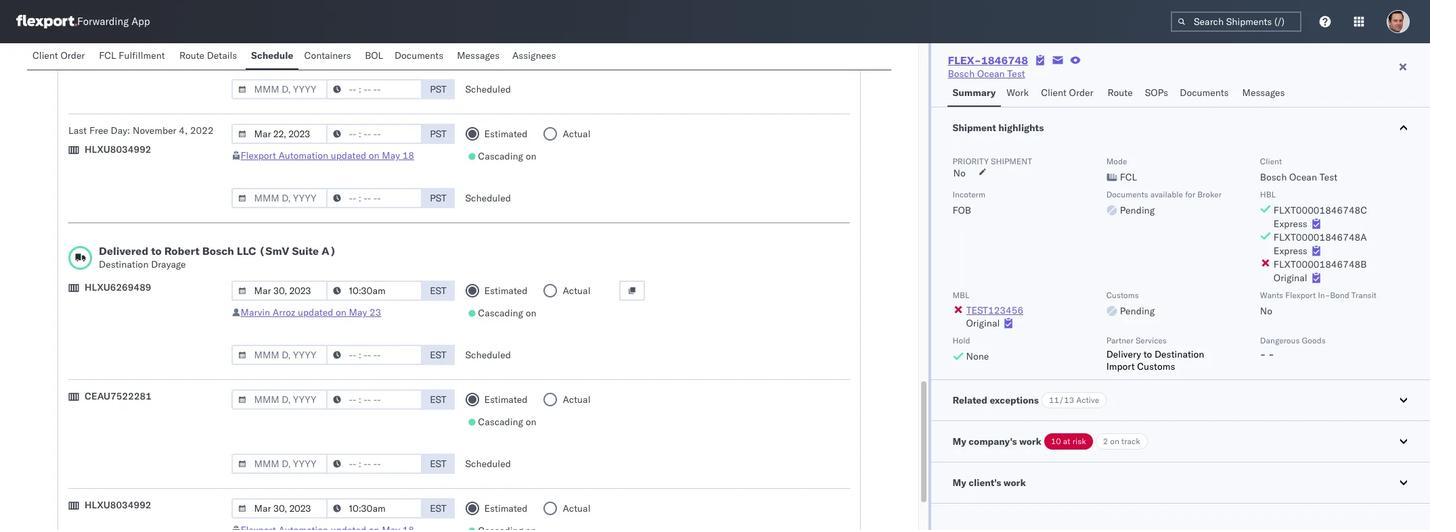 Task type: locate. For each thing, give the bounding box(es) containing it.
test down 1846748
[[1007, 68, 1025, 80]]

ocean
[[977, 68, 1005, 80], [1289, 171, 1317, 183]]

company's
[[969, 436, 1017, 448]]

bosch up hbl
[[1260, 171, 1287, 183]]

1 vertical spatial client order
[[1041, 87, 1094, 99]]

customs up partner
[[1106, 290, 1139, 301]]

0 vertical spatial client order button
[[27, 43, 94, 70]]

0 horizontal spatial bosch
[[202, 244, 234, 258]]

0 vertical spatial my
[[953, 436, 966, 448]]

hbl
[[1260, 190, 1276, 200]]

broker
[[1197, 190, 1222, 200]]

my client's work button
[[931, 463, 1430, 504]]

client up hbl
[[1260, 156, 1282, 167]]

to up drayage
[[151, 244, 162, 258]]

1 mmm d, yyyy text field from the top
[[231, 79, 327, 99]]

0 vertical spatial to
[[151, 244, 162, 258]]

3 cascading from the top
[[478, 307, 523, 319]]

0 vertical spatial hlxu8034992
[[85, 143, 151, 156]]

0 vertical spatial documents button
[[389, 43, 452, 70]]

MMM D, YYYY text field
[[231, 79, 327, 99], [231, 124, 327, 144], [231, 281, 327, 301], [231, 390, 327, 410]]

order left route button
[[1069, 87, 1094, 99]]

flexport
[[241, 150, 276, 162], [1285, 290, 1316, 301]]

1 horizontal spatial messages button
[[1237, 81, 1292, 107]]

flex-1846748
[[948, 53, 1028, 67]]

1 vertical spatial -- : -- -- text field
[[326, 124, 422, 144]]

0 vertical spatial original
[[1274, 272, 1307, 284]]

work left 10
[[1019, 436, 1042, 448]]

0 horizontal spatial destination
[[99, 259, 149, 271]]

2 estimated from the top
[[484, 285, 528, 297]]

1 my from the top
[[953, 436, 966, 448]]

1 vertical spatial pst
[[430, 128, 447, 140]]

1 vertical spatial flexport
[[1285, 290, 1316, 301]]

messages
[[457, 49, 500, 62], [1242, 87, 1285, 99]]

dangerous
[[1260, 336, 1300, 346]]

1 vertical spatial pending
[[1120, 305, 1155, 317]]

client bosch ocean test incoterm fob
[[953, 156, 1338, 217]]

0 vertical spatial -- : -- -- text field
[[326, 79, 422, 99]]

work button
[[1001, 81, 1036, 107]]

0 horizontal spatial client order
[[32, 49, 85, 62]]

2 pending from the top
[[1120, 305, 1155, 317]]

2 actual from the top
[[563, 285, 591, 297]]

documents for documents button to the bottom
[[1180, 87, 1229, 99]]

1 horizontal spatial -
[[1268, 349, 1274, 361]]

0 vertical spatial messages button
[[452, 43, 507, 70]]

0 horizontal spatial fcl
[[99, 49, 116, 62]]

at
[[1063, 437, 1070, 447]]

client order button right work
[[1036, 81, 1102, 107]]

1 vertical spatial destination
[[1155, 349, 1204, 361]]

fcl for fcl fulfillment
[[99, 49, 116, 62]]

test123456
[[966, 305, 1023, 317]]

2 vertical spatial pst
[[430, 192, 447, 204]]

1 vertical spatial hlxu8034992
[[85, 500, 151, 512]]

2 horizontal spatial client
[[1260, 156, 1282, 167]]

fulfillment
[[119, 49, 165, 62]]

goods
[[1302, 336, 1326, 346]]

0 vertical spatial destination
[[99, 259, 149, 271]]

fcl
[[99, 49, 116, 62], [1120, 171, 1137, 183]]

1 vertical spatial fcl
[[1120, 171, 1137, 183]]

pending up services
[[1120, 305, 1155, 317]]

updated right arroz
[[298, 307, 333, 319]]

may
[[382, 150, 400, 162], [349, 307, 367, 319]]

1 horizontal spatial route
[[1108, 87, 1133, 99]]

3 scheduled from the top
[[465, 349, 511, 361]]

1 horizontal spatial flexport
[[1285, 290, 1316, 301]]

1 vertical spatial updated
[[298, 307, 333, 319]]

1 horizontal spatial client
[[1041, 87, 1067, 99]]

0 horizontal spatial client order button
[[27, 43, 94, 70]]

1 vertical spatial client
[[1041, 87, 1067, 99]]

route details
[[179, 49, 237, 62]]

flexport left the in-
[[1285, 290, 1316, 301]]

1 horizontal spatial client order button
[[1036, 81, 1102, 107]]

flex-1846748 link
[[948, 53, 1028, 67]]

2 horizontal spatial bosch
[[1260, 171, 1287, 183]]

my left "client's"
[[953, 477, 966, 489]]

1 horizontal spatial documents button
[[1174, 81, 1237, 107]]

sops button
[[1140, 81, 1174, 107]]

3 mmm d, yyyy text field from the top
[[231, 281, 327, 301]]

client order button
[[27, 43, 94, 70], [1036, 81, 1102, 107]]

fcl fulfillment
[[99, 49, 165, 62]]

-- : -- -- text field
[[326, 188, 422, 208], [326, 281, 422, 301], [326, 345, 422, 365], [326, 390, 422, 410], [326, 454, 422, 474]]

1 vertical spatial original
[[966, 317, 1000, 330]]

client order button down flexport. image
[[27, 43, 94, 70]]

0 vertical spatial documents
[[395, 49, 443, 62]]

route for route details
[[179, 49, 204, 62]]

express
[[1274, 218, 1308, 230], [1274, 245, 1308, 257]]

bosch left llc at left
[[202, 244, 234, 258]]

-- : -- -- text field for 4th mmm d, yyyy text field
[[326, 499, 422, 519]]

0 horizontal spatial order
[[60, 49, 85, 62]]

3 cascading on from the top
[[478, 307, 536, 319]]

express up flxt00001846748b
[[1274, 245, 1308, 257]]

mmm d, yyyy text field for 3rd -- : -- -- text box from the top
[[231, 345, 327, 365]]

4,
[[179, 125, 188, 137]]

1 vertical spatial work
[[1004, 477, 1026, 489]]

work right "client's"
[[1004, 477, 1026, 489]]

0 vertical spatial messages
[[457, 49, 500, 62]]

details
[[207, 49, 237, 62]]

1 vertical spatial ocean
[[1289, 171, 1317, 183]]

-- : -- -- text field for 2nd mmm d, yyyy text box
[[326, 124, 422, 144]]

flexport left the automation
[[241, 150, 276, 162]]

4 mmm d, yyyy text field from the top
[[231, 390, 327, 410]]

flxt00001846748b
[[1274, 259, 1367, 271]]

may for 23
[[349, 307, 367, 319]]

1 - from the left
[[1260, 349, 1266, 361]]

fcl inside button
[[99, 49, 116, 62]]

my left company's
[[953, 436, 966, 448]]

1 est from the top
[[430, 285, 447, 297]]

1 horizontal spatial to
[[1144, 349, 1152, 361]]

destination
[[99, 259, 149, 271], [1155, 349, 1204, 361]]

4 est from the top
[[430, 458, 447, 470]]

0 horizontal spatial test
[[1007, 68, 1025, 80]]

work
[[1007, 87, 1029, 99]]

documents button right bol
[[389, 43, 452, 70]]

10
[[1051, 437, 1061, 447]]

ocean down flex-1846748 link
[[977, 68, 1005, 80]]

1 -- : -- -- text field from the top
[[326, 79, 422, 99]]

flexport. image
[[16, 15, 77, 28]]

transit
[[1352, 290, 1377, 301]]

containers
[[304, 49, 351, 62]]

order for left client order button
[[60, 49, 85, 62]]

express up 'flxt00001846748a'
[[1274, 218, 1308, 230]]

client right "work" button
[[1041, 87, 1067, 99]]

my inside button
[[953, 477, 966, 489]]

test
[[1007, 68, 1025, 80], [1320, 171, 1338, 183]]

flexport inside the wants flexport in-bond transit no
[[1285, 290, 1316, 301]]

1 vertical spatial client order button
[[1036, 81, 1102, 107]]

1 vertical spatial express
[[1274, 245, 1308, 257]]

1 estimated from the top
[[484, 128, 528, 140]]

client order right "work" button
[[1041, 87, 1094, 99]]

pending
[[1120, 204, 1155, 217], [1120, 305, 1155, 317]]

for
[[1185, 190, 1195, 200]]

2 mmm d, yyyy text field from the top
[[231, 345, 327, 365]]

to inside partner services delivery to destination import customs
[[1144, 349, 1152, 361]]

2 my from the top
[[953, 477, 966, 489]]

documents down "mode"
[[1106, 190, 1148, 200]]

1 horizontal spatial bosch
[[948, 68, 975, 80]]

0 horizontal spatial messages button
[[452, 43, 507, 70]]

0 vertical spatial order
[[60, 49, 85, 62]]

10 at risk
[[1051, 437, 1086, 447]]

destination down services
[[1155, 349, 1204, 361]]

no down wants
[[1260, 305, 1272, 317]]

1 horizontal spatial may
[[382, 150, 400, 162]]

mode
[[1106, 156, 1127, 167]]

0 horizontal spatial original
[[966, 317, 1000, 330]]

incoterm
[[953, 190, 985, 200]]

may for 18
[[382, 150, 400, 162]]

1 horizontal spatial client order
[[1041, 87, 1094, 99]]

3 mmm d, yyyy text field from the top
[[231, 454, 327, 474]]

1 vertical spatial bosch
[[1260, 171, 1287, 183]]

flex-
[[948, 53, 981, 67]]

original
[[1274, 272, 1307, 284], [966, 317, 1000, 330]]

1 vertical spatial customs
[[1137, 361, 1175, 373]]

fob
[[953, 204, 971, 217]]

actual for 3rd -- : -- -- text box from the top
[[563, 285, 591, 297]]

2 mmm d, yyyy text field from the top
[[231, 124, 327, 144]]

0 vertical spatial client order
[[32, 49, 85, 62]]

1 horizontal spatial fcl
[[1120, 171, 1137, 183]]

pst for 2nd mmm d, yyyy text box
[[430, 128, 447, 140]]

0 vertical spatial client
[[32, 49, 58, 62]]

2 vertical spatial client
[[1260, 156, 1282, 167]]

1 horizontal spatial destination
[[1155, 349, 1204, 361]]

1 vertical spatial documents
[[1180, 87, 1229, 99]]

bol
[[365, 49, 383, 62]]

bosch down flex-
[[948, 68, 975, 80]]

0 horizontal spatial may
[[349, 307, 367, 319]]

november
[[133, 125, 176, 137]]

2 horizontal spatial documents
[[1180, 87, 1229, 99]]

bosch
[[948, 68, 975, 80], [1260, 171, 1287, 183], [202, 244, 234, 258]]

2 vertical spatial -- : -- -- text field
[[326, 499, 422, 519]]

client's
[[969, 477, 1001, 489]]

2 pst from the top
[[430, 128, 447, 140]]

0 horizontal spatial client
[[32, 49, 58, 62]]

fcl down "mode"
[[1120, 171, 1137, 183]]

wants
[[1260, 290, 1283, 301]]

ocean up flxt00001846748c at the top
[[1289, 171, 1317, 183]]

pending down documents available for broker
[[1120, 204, 1155, 217]]

2 -- : -- -- text field from the top
[[326, 281, 422, 301]]

actual for 5th -- : -- -- text box from the bottom of the page
[[563, 128, 591, 140]]

0 vertical spatial may
[[382, 150, 400, 162]]

route left the "details"
[[179, 49, 204, 62]]

-- : -- -- text field
[[326, 79, 422, 99], [326, 124, 422, 144], [326, 499, 422, 519]]

0 horizontal spatial documents button
[[389, 43, 452, 70]]

0 vertical spatial work
[[1019, 436, 1042, 448]]

documents right bol button
[[395, 49, 443, 62]]

scheduled
[[465, 83, 511, 95], [465, 192, 511, 204], [465, 349, 511, 361], [465, 458, 511, 470]]

fcl for fcl
[[1120, 171, 1137, 183]]

3 -- : -- -- text field from the top
[[326, 499, 422, 519]]

test up flxt00001846748c at the top
[[1320, 171, 1338, 183]]

1 horizontal spatial order
[[1069, 87, 1094, 99]]

mmm d, yyyy text field for 5th -- : -- -- text box from the bottom of the page
[[231, 188, 327, 208]]

2 vertical spatial documents
[[1106, 190, 1148, 200]]

my
[[953, 436, 966, 448], [953, 477, 966, 489]]

free
[[89, 125, 108, 137]]

0 horizontal spatial documents
[[395, 49, 443, 62]]

5 -- : -- -- text field from the top
[[326, 454, 422, 474]]

0 horizontal spatial route
[[179, 49, 204, 62]]

may left "18"
[[382, 150, 400, 162]]

updated right the automation
[[331, 150, 366, 162]]

1 vertical spatial test
[[1320, 171, 1338, 183]]

1 mmm d, yyyy text field from the top
[[231, 188, 327, 208]]

documents button up shipment highlights button
[[1174, 81, 1237, 107]]

sops
[[1145, 87, 1168, 99]]

1 vertical spatial may
[[349, 307, 367, 319]]

my client's work
[[953, 477, 1026, 489]]

0 vertical spatial route
[[179, 49, 204, 62]]

1 express from the top
[[1274, 218, 1308, 230]]

actual
[[563, 128, 591, 140], [563, 285, 591, 297], [563, 394, 591, 406], [563, 503, 591, 515]]

1 vertical spatial order
[[1069, 87, 1094, 99]]

2 -- : -- -- text field from the top
[[326, 124, 422, 144]]

pending for customs
[[1120, 305, 1155, 317]]

1 actual from the top
[[563, 128, 591, 140]]

hlxu8034992
[[85, 143, 151, 156], [85, 500, 151, 512]]

4 mmm d, yyyy text field from the top
[[231, 499, 327, 519]]

1 vertical spatial to
[[1144, 349, 1152, 361]]

4 -- : -- -- text field from the top
[[326, 390, 422, 410]]

fcl left fulfillment in the left top of the page
[[99, 49, 116, 62]]

client order down flexport. image
[[32, 49, 85, 62]]

messages button
[[452, 43, 507, 70], [1237, 81, 1292, 107]]

destination down delivered
[[99, 259, 149, 271]]

assignees button
[[507, 43, 564, 70]]

customs
[[1106, 290, 1139, 301], [1137, 361, 1175, 373]]

0 horizontal spatial ocean
[[977, 68, 1005, 80]]

1 horizontal spatial test
[[1320, 171, 1338, 183]]

1 vertical spatial documents button
[[1174, 81, 1237, 107]]

no down priority
[[953, 167, 966, 179]]

4 cascading on from the top
[[478, 416, 536, 428]]

1 horizontal spatial documents
[[1106, 190, 1148, 200]]

1 pst from the top
[[430, 83, 447, 95]]

2 vertical spatial bosch
[[202, 244, 234, 258]]

1 vertical spatial route
[[1108, 87, 1133, 99]]

marvin
[[241, 307, 270, 319]]

original down test123456 button
[[966, 317, 1000, 330]]

MMM D, YYYY text field
[[231, 188, 327, 208], [231, 345, 327, 365], [231, 454, 327, 474], [231, 499, 327, 519]]

0 vertical spatial flexport
[[241, 150, 276, 162]]

0 vertical spatial updated
[[331, 150, 366, 162]]

1 vertical spatial my
[[953, 477, 966, 489]]

my company's work
[[953, 436, 1042, 448]]

client down flexport. image
[[32, 49, 58, 62]]

updated
[[331, 150, 366, 162], [298, 307, 333, 319]]

1 horizontal spatial messages
[[1242, 87, 1285, 99]]

0 horizontal spatial -
[[1260, 349, 1266, 361]]

0 horizontal spatial no
[[953, 167, 966, 179]]

hlxu6269489
[[85, 282, 151, 294]]

order down forwarding app link on the top left
[[60, 49, 85, 62]]

to down services
[[1144, 349, 1152, 361]]

summary button
[[947, 81, 1001, 107]]

0 vertical spatial ocean
[[977, 68, 1005, 80]]

3 actual from the top
[[563, 394, 591, 406]]

may left the 23
[[349, 307, 367, 319]]

1 horizontal spatial no
[[1260, 305, 1272, 317]]

2 express from the top
[[1274, 245, 1308, 257]]

containers button
[[299, 43, 360, 70]]

route left 'sops'
[[1108, 87, 1133, 99]]

active
[[1076, 395, 1099, 405]]

cascading on
[[478, 41, 536, 53], [478, 150, 536, 162], [478, 307, 536, 319], [478, 416, 536, 428]]

1 vertical spatial no
[[1260, 305, 1272, 317]]

original up wants
[[1274, 272, 1307, 284]]

dangerous goods - -
[[1260, 336, 1326, 361]]

to
[[151, 244, 162, 258], [1144, 349, 1152, 361]]

1 pending from the top
[[1120, 204, 1155, 217]]

none
[[966, 351, 989, 363]]

0 vertical spatial express
[[1274, 218, 1308, 230]]

1 -- : -- -- text field from the top
[[326, 188, 422, 208]]

customs down services
[[1137, 361, 1175, 373]]

0 horizontal spatial to
[[151, 244, 162, 258]]

work inside button
[[1004, 477, 1026, 489]]

work
[[1019, 436, 1042, 448], [1004, 477, 1026, 489]]

pst for 4th mmm d, yyyy text box from the bottom of the page
[[430, 83, 447, 95]]

0 vertical spatial pending
[[1120, 204, 1155, 217]]

pst
[[430, 83, 447, 95], [430, 128, 447, 140], [430, 192, 447, 204]]

documents up shipment highlights button
[[1180, 87, 1229, 99]]



Task type: describe. For each thing, give the bounding box(es) containing it.
route button
[[1102, 81, 1140, 107]]

2
[[1103, 437, 1108, 447]]

1 vertical spatial messages
[[1242, 87, 1285, 99]]

my for my company's work
[[953, 436, 966, 448]]

customs inside partner services delivery to destination import customs
[[1137, 361, 1175, 373]]

flxt00001846748a
[[1274, 231, 1367, 244]]

ocean inside client bosch ocean test incoterm fob
[[1289, 171, 1317, 183]]

route details button
[[174, 43, 246, 70]]

11/13 active
[[1049, 395, 1099, 405]]

forwarding app link
[[16, 15, 150, 28]]

shipment highlights button
[[931, 108, 1430, 148]]

automation
[[278, 150, 328, 162]]

2 est from the top
[[430, 349, 447, 361]]

work for my company's work
[[1019, 436, 1042, 448]]

my for my client's work
[[953, 477, 966, 489]]

5 est from the top
[[430, 503, 447, 515]]

in-
[[1318, 290, 1330, 301]]

schedule button
[[246, 43, 299, 70]]

2 on track
[[1103, 437, 1140, 447]]

1846748
[[981, 53, 1028, 67]]

schedule
[[251, 49, 293, 62]]

0 vertical spatial test
[[1007, 68, 1025, 80]]

forwarding app
[[77, 15, 150, 28]]

bosch inside client bosch ocean test incoterm fob
[[1260, 171, 1287, 183]]

0 horizontal spatial messages
[[457, 49, 500, 62]]

4 cascading from the top
[[478, 416, 523, 428]]

no inside the wants flexport in-bond transit no
[[1260, 305, 1272, 317]]

available
[[1150, 190, 1183, 200]]

day:
[[111, 125, 130, 137]]

test123456 button
[[966, 305, 1024, 317]]

4 scheduled from the top
[[465, 458, 511, 470]]

drayage
[[151, 259, 186, 271]]

23
[[370, 307, 381, 319]]

client order for left client order button
[[32, 49, 85, 62]]

0 vertical spatial bosch
[[948, 68, 975, 80]]

3 estimated from the top
[[484, 394, 528, 406]]

3 pst from the top
[[430, 192, 447, 204]]

Search Shipments (/) text field
[[1171, 12, 1302, 32]]

risk
[[1073, 437, 1086, 447]]

3 -- : -- -- text field from the top
[[326, 345, 422, 365]]

2 cascading on from the top
[[478, 150, 536, 162]]

priority shipment
[[953, 156, 1032, 167]]

destination inside partner services delivery to destination import customs
[[1155, 349, 1204, 361]]

bosch ocean test
[[948, 68, 1025, 80]]

last
[[68, 125, 87, 137]]

llc
[[237, 244, 256, 258]]

related exceptions
[[953, 395, 1039, 407]]

ceau7522281
[[85, 391, 152, 403]]

3 est from the top
[[430, 394, 447, 406]]

assignees
[[512, 49, 556, 62]]

0 vertical spatial no
[[953, 167, 966, 179]]

summary
[[953, 87, 996, 99]]

order for bottom client order button
[[1069, 87, 1094, 99]]

route for route
[[1108, 87, 1133, 99]]

2 - from the left
[[1268, 349, 1274, 361]]

fcl fulfillment button
[[94, 43, 174, 70]]

2 hlxu8034992 from the top
[[85, 500, 151, 512]]

services
[[1136, 336, 1167, 346]]

0 vertical spatial customs
[[1106, 290, 1139, 301]]

hold
[[953, 336, 970, 346]]

4 actual from the top
[[563, 503, 591, 515]]

test inside client bosch ocean test incoterm fob
[[1320, 171, 1338, 183]]

wants flexport in-bond transit no
[[1260, 290, 1377, 317]]

app
[[131, 15, 150, 28]]

marvin arroz updated on may 23 button
[[241, 307, 381, 319]]

flexport automation updated on may 18 button
[[241, 150, 414, 162]]

express for flxt00001846748a
[[1274, 245, 1308, 257]]

18
[[402, 150, 414, 162]]

updated for automation
[[331, 150, 366, 162]]

marvin arroz updated on may 23
[[241, 307, 381, 319]]

bosch inside delivered to robert bosch llc (smv suite a) destination drayage
[[202, 244, 234, 258]]

forwarding
[[77, 15, 129, 28]]

documents available for broker
[[1106, 190, 1222, 200]]

flexport automation updated on may 18
[[241, 150, 414, 162]]

priority
[[953, 156, 989, 167]]

0 horizontal spatial flexport
[[241, 150, 276, 162]]

related
[[953, 395, 987, 407]]

mmm d, yyyy text field for first -- : -- -- text box from the bottom
[[231, 454, 327, 474]]

exceptions
[[990, 395, 1039, 407]]

import
[[1106, 361, 1135, 373]]

client for left client order button
[[32, 49, 58, 62]]

robert
[[164, 244, 200, 258]]

client order for bottom client order button
[[1041, 87, 1094, 99]]

delivery
[[1106, 349, 1141, 361]]

mbl
[[953, 290, 970, 301]]

actual for first -- : -- -- text box from the bottom
[[563, 394, 591, 406]]

destination inside delivered to robert bosch llc (smv suite a) destination drayage
[[99, 259, 149, 271]]

last free day: november 4, 2022
[[68, 125, 214, 137]]

2 cascading from the top
[[478, 150, 523, 162]]

documents for left documents button
[[395, 49, 443, 62]]

11/13
[[1049, 395, 1074, 405]]

partner
[[1106, 336, 1134, 346]]

shipment highlights
[[953, 122, 1044, 134]]

shipment
[[953, 122, 996, 134]]

suite
[[292, 244, 319, 258]]

flxt00001846748c
[[1274, 204, 1367, 217]]

1 scheduled from the top
[[465, 83, 511, 95]]

bosch ocean test link
[[948, 67, 1025, 81]]

bond
[[1330, 290, 1349, 301]]

shipment
[[991, 156, 1032, 167]]

bol button
[[360, 43, 389, 70]]

documents for documents available for broker
[[1106, 190, 1148, 200]]

delivered
[[99, 244, 148, 258]]

1 horizontal spatial original
[[1274, 272, 1307, 284]]

1 vertical spatial messages button
[[1237, 81, 1292, 107]]

client inside client bosch ocean test incoterm fob
[[1260, 156, 1282, 167]]

1 hlxu8034992 from the top
[[85, 143, 151, 156]]

client for bottom client order button
[[1041, 87, 1067, 99]]

track
[[1122, 437, 1140, 447]]

to inside delivered to robert bosch llc (smv suite a) destination drayage
[[151, 244, 162, 258]]

a)
[[321, 244, 336, 258]]

1 cascading on from the top
[[478, 41, 536, 53]]

highlights
[[998, 122, 1044, 134]]

work for my client's work
[[1004, 477, 1026, 489]]

2 scheduled from the top
[[465, 192, 511, 204]]

express for flxt00001846748c
[[1274, 218, 1308, 230]]

1 cascading from the top
[[478, 41, 523, 53]]

-- : -- -- text field for 4th mmm d, yyyy text box from the bottom of the page
[[326, 79, 422, 99]]

4 estimated from the top
[[484, 503, 528, 515]]

pending for documents available for broker
[[1120, 204, 1155, 217]]

arroz
[[273, 307, 295, 319]]

updated for arroz
[[298, 307, 333, 319]]



Task type: vqa. For each thing, say whether or not it's contained in the screenshot.
left assignments
no



